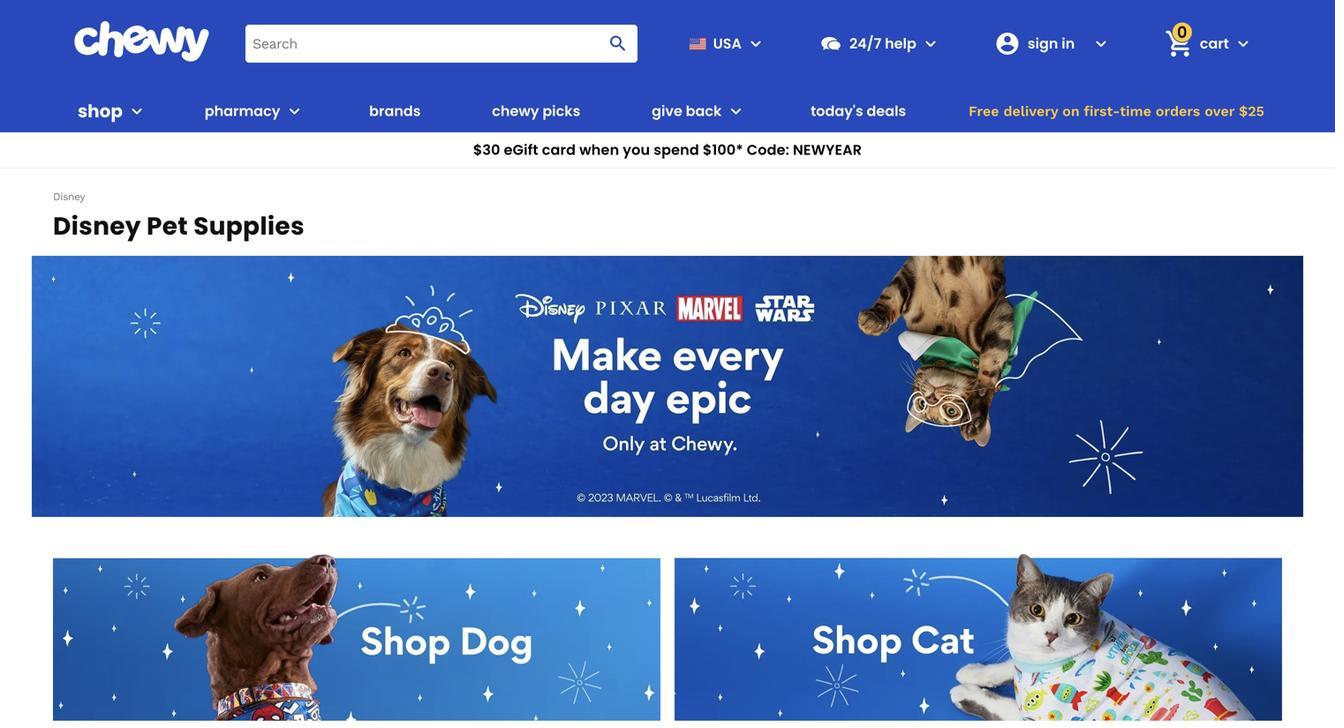 Task type: vqa. For each thing, say whether or not it's contained in the screenshot.
24/7 help LINK
yes



Task type: locate. For each thing, give the bounding box(es) containing it.
1 vertical spatial menu image
[[126, 101, 147, 122]]

cart menu image
[[1233, 33, 1254, 54]]

account menu image
[[1090, 33, 1112, 54]]

24/7 help
[[849, 33, 916, 53]]

in
[[1062, 33, 1075, 53]]

disney
[[53, 191, 85, 203], [53, 209, 141, 244]]

today's deals
[[811, 101, 906, 121]]

delivery
[[1004, 103, 1058, 120]]

menu image inside shop popup button
[[126, 101, 147, 122]]

0 horizontal spatial menu image
[[126, 101, 147, 122]]

menu image for shop popup button
[[126, 101, 147, 122]]

Search text field
[[245, 25, 637, 62]]

bring on epic fun. find your bestie's new pal, only at chewy. image
[[32, 256, 1303, 517]]

orders
[[1156, 103, 1200, 120]]

1 horizontal spatial menu image
[[745, 33, 766, 54]]

0
[[1177, 21, 1187, 43]]

shop dog image
[[53, 553, 661, 721]]

0 vertical spatial menu image
[[745, 33, 766, 54]]

sign in link
[[987, 22, 1087, 65]]

menu image right shop
[[126, 101, 147, 122]]

pharmacy menu image
[[284, 101, 305, 122]]

spend
[[654, 140, 699, 160]]

first-
[[1084, 103, 1120, 120]]

24/7
[[849, 33, 882, 53]]

chewy support image
[[819, 32, 842, 55]]

$100*
[[703, 140, 743, 160]]

menu image inside usa dropdown button
[[745, 33, 766, 54]]

2 disney from the top
[[53, 209, 141, 244]]

menu image right usa
[[745, 33, 766, 54]]

pet
[[147, 209, 188, 244]]

help
[[885, 33, 916, 53]]

$30
[[473, 140, 500, 160]]

supplies
[[193, 209, 305, 244]]

submit search image
[[607, 33, 629, 54]]

code:
[[747, 140, 789, 160]]

when
[[579, 140, 619, 160]]

picks
[[542, 101, 580, 121]]

chewy
[[492, 101, 539, 121]]

1 vertical spatial disney
[[53, 209, 141, 244]]

you
[[623, 140, 650, 160]]

0 vertical spatial disney
[[53, 191, 85, 203]]

Product search field
[[245, 25, 637, 62]]

menu image
[[745, 33, 766, 54], [126, 101, 147, 122]]

24/7 help link
[[812, 22, 916, 65]]



Task type: describe. For each thing, give the bounding box(es) containing it.
usa
[[713, 33, 742, 53]]

back
[[686, 101, 722, 121]]

disney disney pet supplies
[[53, 191, 305, 244]]

on
[[1063, 103, 1080, 120]]

time
[[1120, 103, 1151, 120]]

give back menu image
[[725, 101, 746, 122]]

shop button
[[78, 90, 147, 132]]

brands link
[[362, 90, 428, 132]]

pharmacy
[[205, 101, 280, 121]]

sign in
[[1028, 33, 1075, 53]]

deals
[[867, 101, 906, 121]]

site banner
[[0, 0, 1335, 169]]

chewy home image
[[73, 21, 210, 62]]

brands
[[369, 101, 421, 121]]

free delivery on first-time orders over $25
[[969, 103, 1265, 120]]

newyear
[[793, 140, 862, 160]]

shop
[[78, 99, 123, 124]]

help menu image
[[920, 33, 941, 54]]

today's
[[811, 101, 863, 121]]

free
[[969, 103, 999, 120]]

chewy picks link
[[485, 90, 588, 132]]

1 disney from the top
[[53, 191, 85, 203]]

menu image for usa dropdown button
[[745, 33, 766, 54]]

egift
[[504, 140, 538, 160]]

shop cat image
[[675, 553, 1282, 721]]

today's deals link
[[804, 90, 913, 132]]

$25
[[1239, 103, 1265, 120]]

$30 egift card when you spend $100* code: newyear
[[473, 140, 862, 160]]

give
[[652, 101, 682, 121]]

card
[[542, 140, 576, 160]]

pharmacy link
[[198, 90, 280, 132]]

free delivery on first-time orders over $25 button
[[963, 90, 1270, 132]]

give back
[[652, 101, 722, 121]]

sign
[[1028, 33, 1058, 53]]

chewy picks
[[492, 101, 580, 121]]

cart
[[1200, 33, 1229, 53]]

usa button
[[682, 22, 766, 65]]

give back link
[[645, 90, 722, 132]]

over
[[1205, 103, 1235, 120]]

items image
[[1163, 28, 1194, 59]]



